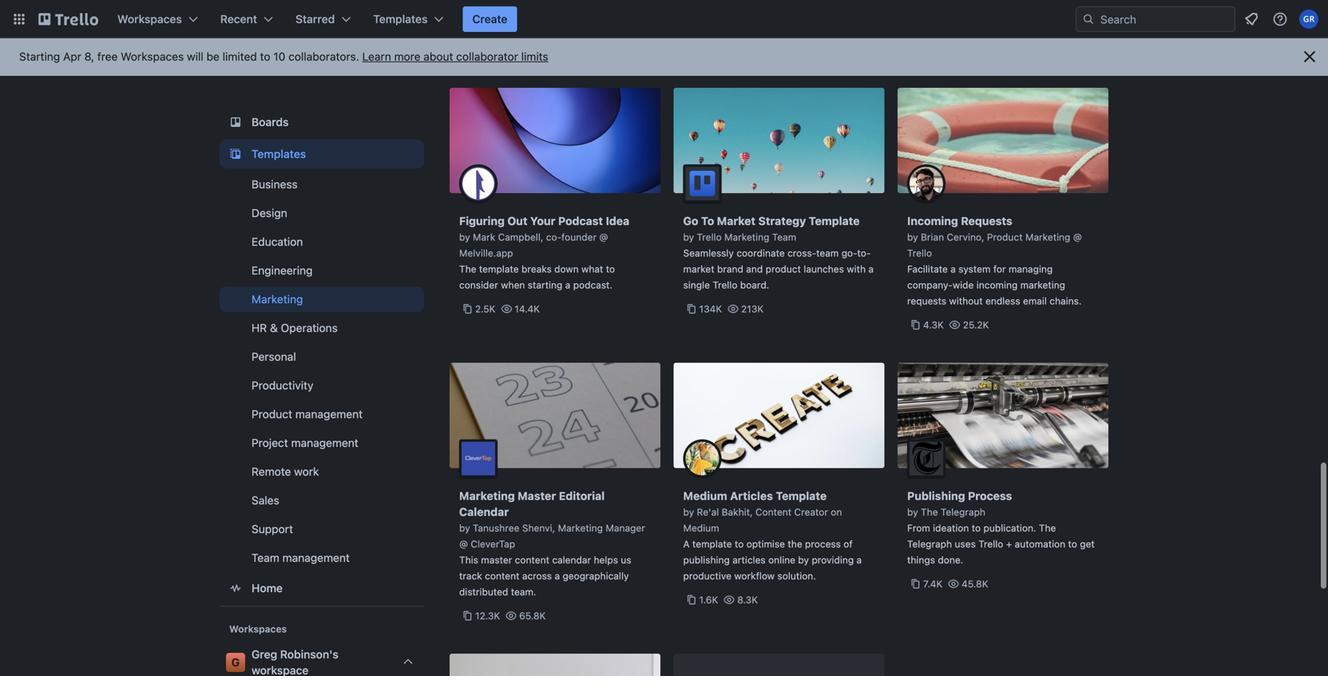 Task type: vqa. For each thing, say whether or not it's contained in the screenshot.


Task type: describe. For each thing, give the bounding box(es) containing it.
operations
[[281, 321, 338, 335]]

by inside figuring out your podcast idea by mark campbell, co-founder @ melville.app the template breaks down what to consider when starting a podcast.
[[459, 232, 470, 243]]

re'al bakhit, content creator on medium image
[[683, 440, 722, 478]]

ideation
[[933, 523, 969, 534]]

+
[[1006, 539, 1012, 550]]

open information menu image
[[1272, 11, 1288, 27]]

product inside incoming requests by brian cervino, product marketing @ trello facilitate a system for managing company-wide incoming marketing requests without endless email chains.
[[987, 232, 1023, 243]]

optimise
[[746, 539, 785, 550]]

on
[[831, 507, 842, 518]]

home link
[[220, 574, 424, 603]]

product inside 'link'
[[252, 408, 292, 421]]

market
[[717, 214, 756, 228]]

marketing link
[[220, 287, 424, 312]]

bakhit,
[[722, 507, 753, 518]]

hr
[[252, 321, 267, 335]]

project management link
[[220, 430, 424, 456]]

editorial
[[559, 490, 605, 503]]

remote
[[252, 465, 291, 478]]

from
[[907, 523, 930, 534]]

by inside incoming requests by brian cervino, product marketing @ trello facilitate a system for managing company-wide incoming marketing requests without endless email chains.
[[907, 232, 918, 243]]

@ inside marketing master editorial calendar by  tanushree shenvi, marketing manager @ clevertap this master content calendar helps us track content across a geographically distributed team.
[[459, 539, 468, 550]]

greg robinson's workspace
[[252, 648, 338, 676]]

providing
[[812, 555, 854, 566]]

0 vertical spatial content
[[515, 555, 549, 566]]

g
[[231, 656, 240, 669]]

podcast.
[[573, 280, 612, 291]]

process
[[968, 490, 1012, 503]]

publication.
[[983, 523, 1036, 534]]

trello inside incoming requests by brian cervino, product marketing @ trello facilitate a system for managing company-wide incoming marketing requests without endless email chains.
[[907, 248, 932, 259]]

with
[[847, 264, 866, 275]]

limited
[[223, 50, 257, 63]]

calendar
[[459, 505, 509, 519]]

project management
[[252, 436, 358, 450]]

12.3k
[[475, 611, 500, 622]]

brian
[[921, 232, 944, 243]]

a inside go to market strategy template by trello marketing team seamlessly coordinate cross-team go-to- market brand and product launches with a single trello board.
[[868, 264, 874, 275]]

across
[[522, 571, 552, 582]]

starting
[[19, 50, 60, 63]]

recent button
[[211, 6, 283, 32]]

2 vertical spatial workspaces
[[229, 624, 287, 635]]

starting apr 8, free workspaces will be limited to 10 collaborators. learn more about collaborator limits
[[19, 50, 548, 63]]

sales
[[252, 494, 279, 507]]

publishing
[[683, 555, 730, 566]]

home image
[[226, 579, 245, 598]]

remote work link
[[220, 459, 424, 485]]

by inside publishing process by the telegraph from ideation to publication. the telegraph uses trello + automation to get things done.
[[907, 507, 918, 518]]

a
[[683, 539, 690, 550]]

to
[[701, 214, 714, 228]]

us
[[621, 555, 631, 566]]

will
[[187, 50, 203, 63]]

apr
[[63, 50, 81, 63]]

board image
[[226, 113, 245, 132]]

marketing down editorial
[[558, 523, 603, 534]]

breaks
[[521, 264, 552, 275]]

8,
[[84, 50, 94, 63]]

work
[[294, 465, 319, 478]]

workspaces inside workspaces "popup button"
[[117, 12, 182, 26]]

incoming requests by brian cervino, product marketing @ trello facilitate a system for managing company-wide incoming marketing requests without endless email chains.
[[907, 214, 1082, 307]]

trello up seamlessly
[[697, 232, 722, 243]]

by inside go to market strategy template by trello marketing team seamlessly coordinate cross-team go-to- market brand and product launches with a single trello board.
[[683, 232, 694, 243]]

to left get
[[1068, 539, 1077, 550]]

home
[[252, 582, 283, 595]]

without
[[949, 295, 983, 307]]

podcast
[[558, 214, 603, 228]]

single
[[683, 280, 710, 291]]

engineering
[[252, 264, 313, 277]]

1 horizontal spatial the
[[921, 507, 938, 518]]

go to market strategy template by trello marketing team seamlessly coordinate cross-team go-to- market brand and product launches with a single trello board.
[[683, 214, 874, 291]]

trello marketing team image
[[683, 165, 722, 203]]

by inside marketing master editorial calendar by  tanushree shenvi, marketing manager @ clevertap this master content calendar helps us track content across a geographically distributed team.
[[459, 523, 470, 534]]

to up uses
[[972, 523, 981, 534]]

trello down brand on the right top of the page
[[713, 280, 737, 291]]

@ inside figuring out your podcast idea by mark campbell, co-founder @ melville.app the template breaks down what to consider when starting a podcast.
[[599, 232, 608, 243]]

team
[[816, 248, 839, 259]]

team.
[[511, 587, 536, 598]]

re'al
[[697, 507, 719, 518]]

what
[[581, 264, 603, 275]]

0 vertical spatial telegraph
[[941, 507, 985, 518]]

design
[[252, 206, 287, 220]]

1 medium from the top
[[683, 490, 727, 503]]

template board image
[[226, 145, 245, 164]]

get
[[1080, 539, 1095, 550]]

consider
[[459, 280, 498, 291]]

creator
[[794, 507, 828, 518]]

your
[[530, 214, 555, 228]]

business link
[[220, 172, 424, 197]]

publishing
[[907, 490, 965, 503]]

marketing master editorial calendar by  tanushree shenvi, marketing manager @ clevertap this master content calendar helps us track content across a geographically distributed team.
[[459, 490, 645, 598]]

recent
[[220, 12, 257, 26]]

create button
[[463, 6, 517, 32]]

1 vertical spatial workspaces
[[121, 50, 184, 63]]

2.5k
[[475, 303, 496, 315]]

a inside figuring out your podcast idea by mark campbell, co-founder @ melville.app the template breaks down what to consider when starting a podcast.
[[565, 280, 570, 291]]

@ inside incoming requests by brian cervino, product marketing @ trello facilitate a system for managing company-wide incoming marketing requests without endless email chains.
[[1073, 232, 1082, 243]]

automation
[[1015, 539, 1065, 550]]

and
[[746, 264, 763, 275]]

template inside figuring out your podcast idea by mark campbell, co-founder @ melville.app the template breaks down what to consider when starting a podcast.
[[479, 264, 519, 275]]

workspace
[[252, 664, 309, 676]]

personal
[[252, 350, 296, 363]]

cervino,
[[947, 232, 984, 243]]

the
[[788, 539, 802, 550]]

support
[[252, 523, 293, 536]]

design link
[[220, 200, 424, 226]]

track
[[459, 571, 482, 582]]

10
[[273, 50, 285, 63]]

0 notifications image
[[1242, 10, 1261, 29]]

greg robinson (gregrobinson96) image
[[1299, 10, 1318, 29]]

board.
[[740, 280, 769, 291]]

trello inside publishing process by the telegraph from ideation to publication. the telegraph uses trello + automation to get things done.
[[978, 539, 1003, 550]]

collaborator
[[456, 50, 518, 63]]

when
[[501, 280, 525, 291]]



Task type: locate. For each thing, give the bounding box(es) containing it.
1 vertical spatial medium
[[683, 523, 719, 534]]

management inside team management link
[[282, 551, 350, 565]]

0 horizontal spatial template
[[479, 264, 519, 275]]

boards
[[252, 115, 289, 129]]

personal link
[[220, 344, 424, 370]]

calendar
[[552, 555, 591, 566]]

0 horizontal spatial product
[[252, 408, 292, 421]]

for
[[993, 264, 1006, 275]]

1 vertical spatial team
[[252, 551, 279, 565]]

marketing
[[724, 232, 769, 243], [1025, 232, 1070, 243], [252, 293, 303, 306], [459, 490, 515, 503], [558, 523, 603, 534]]

@ up this
[[459, 539, 468, 550]]

brand
[[717, 264, 743, 275]]

the down publishing
[[921, 507, 938, 518]]

of
[[843, 539, 853, 550]]

launches
[[804, 264, 844, 275]]

wide
[[953, 280, 974, 291]]

0 horizontal spatial the
[[459, 264, 476, 275]]

uses
[[955, 539, 976, 550]]

create
[[472, 12, 507, 26]]

product management link
[[220, 402, 424, 427]]

project
[[252, 436, 288, 450]]

2 vertical spatial management
[[282, 551, 350, 565]]

this
[[459, 555, 478, 566]]

by down calendar at the bottom left of page
[[459, 523, 470, 534]]

templates link
[[220, 140, 424, 168]]

workspaces down workspaces "popup button"
[[121, 50, 184, 63]]

workspaces button
[[108, 6, 208, 32]]

content down master
[[485, 571, 519, 582]]

by left re'al
[[683, 507, 694, 518]]

templates up the "more"
[[373, 12, 428, 26]]

product
[[987, 232, 1023, 243], [252, 408, 292, 421]]

to left the 10 on the left of page
[[260, 50, 270, 63]]

0 horizontal spatial team
[[252, 551, 279, 565]]

0 vertical spatial the
[[459, 264, 476, 275]]

learn
[[362, 50, 391, 63]]

clevertap
[[471, 539, 515, 550]]

0 vertical spatial template
[[479, 264, 519, 275]]

to right the what
[[606, 264, 615, 275]]

campbell,
[[498, 232, 543, 243]]

the inside figuring out your podcast idea by mark campbell, co-founder @ melville.app the template breaks down what to consider when starting a podcast.
[[459, 264, 476, 275]]

geographically
[[563, 571, 629, 582]]

workflow
[[734, 571, 775, 582]]

template inside go to market strategy template by trello marketing team seamlessly coordinate cross-team go-to- market brand and product launches with a single trello board.
[[809, 214, 860, 228]]

primary element
[[0, 0, 1328, 38]]

1 vertical spatial the
[[921, 507, 938, 518]]

templates up business
[[252, 147, 306, 161]]

1 vertical spatial templates
[[252, 147, 306, 161]]

template inside medium articles template by re'al bakhit, content creator on medium a template to optimise the process of publishing articles online by providing a productive workflow solution.
[[692, 539, 732, 550]]

remote work
[[252, 465, 319, 478]]

the telegraph image
[[907, 440, 946, 478]]

0 vertical spatial management
[[295, 408, 363, 421]]

marketing up calendar at the bottom left of page
[[459, 490, 515, 503]]

1 horizontal spatial templates
[[373, 12, 428, 26]]

2 horizontal spatial the
[[1039, 523, 1056, 534]]

a down down
[[565, 280, 570, 291]]

0 vertical spatial team
[[772, 232, 796, 243]]

online
[[768, 555, 795, 566]]

0 vertical spatial template
[[809, 214, 860, 228]]

templates inside popup button
[[373, 12, 428, 26]]

be
[[206, 50, 219, 63]]

hr & operations
[[252, 321, 338, 335]]

a right providing
[[856, 555, 862, 566]]

distributed
[[459, 587, 508, 598]]

more
[[394, 50, 421, 63]]

collaborators.
[[288, 50, 359, 63]]

medium
[[683, 490, 727, 503], [683, 523, 719, 534]]

by up from
[[907, 507, 918, 518]]

2 vertical spatial the
[[1039, 523, 1056, 534]]

a right "with"
[[868, 264, 874, 275]]

hr & operations link
[[220, 315, 424, 341]]

marketing inside incoming requests by brian cervino, product marketing @ trello facilitate a system for managing company-wide incoming marketing requests without endless email chains.
[[1025, 232, 1070, 243]]

endless
[[985, 295, 1020, 307]]

solution.
[[777, 571, 816, 582]]

0 vertical spatial medium
[[683, 490, 727, 503]]

template up creator
[[776, 490, 827, 503]]

the up consider
[[459, 264, 476, 275]]

team management link
[[220, 545, 424, 571]]

0 vertical spatial product
[[987, 232, 1023, 243]]

marketing inside go to market strategy template by trello marketing team seamlessly coordinate cross-team go-to- market brand and product launches with a single trello board.
[[724, 232, 769, 243]]

1 vertical spatial content
[[485, 571, 519, 582]]

1 vertical spatial product
[[252, 408, 292, 421]]

by up solution. at the right of the page
[[798, 555, 809, 566]]

business
[[252, 178, 298, 191]]

team down strategy
[[772, 232, 796, 243]]

to inside medium articles template by re'al bakhit, content creator on medium a template to optimise the process of publishing articles online by providing a productive workflow solution.
[[735, 539, 744, 550]]

template
[[809, 214, 860, 228], [776, 490, 827, 503]]

marketing down market
[[724, 232, 769, 243]]

content up across
[[515, 555, 549, 566]]

1 vertical spatial template
[[776, 490, 827, 503]]

incoming
[[907, 214, 958, 228]]

idea
[[606, 214, 629, 228]]

@
[[599, 232, 608, 243], [1073, 232, 1082, 243], [459, 539, 468, 550]]

templates
[[373, 12, 428, 26], [252, 147, 306, 161]]

founder
[[561, 232, 597, 243]]

2 medium from the top
[[683, 523, 719, 534]]

workspaces up greg
[[229, 624, 287, 635]]

1 vertical spatial management
[[291, 436, 358, 450]]

by down go
[[683, 232, 694, 243]]

telegraph up things at right bottom
[[907, 539, 952, 550]]

education link
[[220, 229, 424, 255]]

out
[[507, 214, 527, 228]]

template up team
[[809, 214, 860, 228]]

the up automation
[[1039, 523, 1056, 534]]

by left mark
[[459, 232, 470, 243]]

management for product management
[[295, 408, 363, 421]]

template down "melville.app"
[[479, 264, 519, 275]]

template up publishing
[[692, 539, 732, 550]]

team inside go to market strategy template by trello marketing team seamlessly coordinate cross-team go-to- market brand and product launches with a single trello board.
[[772, 232, 796, 243]]

search image
[[1082, 13, 1095, 26]]

team inside team management link
[[252, 551, 279, 565]]

a inside marketing master editorial calendar by  tanushree shenvi, marketing manager @ clevertap this master content calendar helps us track content across a geographically distributed team.
[[555, 571, 560, 582]]

marketing up 'managing'
[[1025, 232, 1070, 243]]

trello up facilitate
[[907, 248, 932, 259]]

figuring
[[459, 214, 505, 228]]

management inside project management link
[[291, 436, 358, 450]]

template inside medium articles template by re'al bakhit, content creator on medium a template to optimise the process of publishing articles online by providing a productive workflow solution.
[[776, 490, 827, 503]]

back to home image
[[38, 6, 98, 32]]

workspaces up the free
[[117, 12, 182, 26]]

1 horizontal spatial team
[[772, 232, 796, 243]]

articles
[[732, 555, 766, 566]]

tanushree shenvi, marketing manager @ clevertap image
[[459, 440, 498, 478]]

productivity link
[[220, 373, 424, 398]]

management down support link
[[282, 551, 350, 565]]

a inside incoming requests by brian cervino, product marketing @ trello facilitate a system for managing company-wide incoming marketing requests without endless email chains.
[[950, 264, 956, 275]]

to
[[260, 50, 270, 63], [606, 264, 615, 275], [972, 523, 981, 534], [735, 539, 744, 550], [1068, 539, 1077, 550]]

&
[[270, 321, 278, 335]]

brian cervino, product marketing @ trello image
[[907, 165, 946, 203]]

0 vertical spatial templates
[[373, 12, 428, 26]]

telegraph
[[941, 507, 985, 518], [907, 539, 952, 550]]

content
[[755, 507, 792, 518]]

figuring out your podcast idea by mark campbell, co-founder @ melville.app the template breaks down what to consider when starting a podcast.
[[459, 214, 629, 291]]

1 vertical spatial template
[[692, 539, 732, 550]]

65.8k
[[519, 611, 546, 622]]

trello left +
[[978, 539, 1003, 550]]

by left brian
[[907, 232, 918, 243]]

1 horizontal spatial template
[[692, 539, 732, 550]]

facilitate
[[907, 264, 948, 275]]

8.3k
[[737, 595, 758, 606]]

company-
[[907, 280, 953, 291]]

213k
[[741, 303, 764, 315]]

7.4k
[[923, 579, 943, 590]]

to up articles
[[735, 539, 744, 550]]

go
[[683, 214, 698, 228]]

a inside medium articles template by re'al bakhit, content creator on medium a template to optimise the process of publishing articles online by providing a productive workflow solution.
[[856, 555, 862, 566]]

done.
[[938, 555, 963, 566]]

about
[[424, 50, 453, 63]]

coordinate
[[737, 248, 785, 259]]

a right across
[[555, 571, 560, 582]]

@ up chains.
[[1073, 232, 1082, 243]]

product down requests
[[987, 232, 1023, 243]]

management for team management
[[282, 551, 350, 565]]

0 horizontal spatial templates
[[252, 147, 306, 161]]

limits
[[521, 50, 548, 63]]

to inside figuring out your podcast idea by mark campbell, co-founder @ melville.app the template breaks down what to consider when starting a podcast.
[[606, 264, 615, 275]]

management inside 'product management' 'link'
[[295, 408, 363, 421]]

greg
[[252, 648, 277, 661]]

management down productivity link
[[295, 408, 363, 421]]

sales link
[[220, 488, 424, 513]]

a up wide
[[950, 264, 956, 275]]

1 horizontal spatial @
[[599, 232, 608, 243]]

medium down re'al
[[683, 523, 719, 534]]

team management
[[252, 551, 350, 565]]

seamlessly
[[683, 248, 734, 259]]

chains.
[[1050, 295, 1082, 307]]

product up project at the left of the page
[[252, 408, 292, 421]]

0 horizontal spatial @
[[459, 539, 468, 550]]

telegraph up ideation
[[941, 507, 985, 518]]

1 vertical spatial telegraph
[[907, 539, 952, 550]]

product management
[[252, 408, 363, 421]]

a
[[868, 264, 874, 275], [950, 264, 956, 275], [565, 280, 570, 291], [856, 555, 862, 566], [555, 571, 560, 582]]

team down "support"
[[252, 551, 279, 565]]

the
[[459, 264, 476, 275], [921, 507, 938, 518], [1039, 523, 1056, 534]]

2 horizontal spatial @
[[1073, 232, 1082, 243]]

medium up re'al
[[683, 490, 727, 503]]

system
[[958, 264, 991, 275]]

Search field
[[1095, 7, 1235, 31]]

management down 'product management' 'link'
[[291, 436, 358, 450]]

mark
[[473, 232, 495, 243]]

management for project management
[[291, 436, 358, 450]]

1 horizontal spatial product
[[987, 232, 1023, 243]]

product
[[766, 264, 801, 275]]

productive
[[683, 571, 731, 582]]

cross-
[[787, 248, 816, 259]]

mark campbell, co-founder @ melville.app image
[[459, 165, 498, 203]]

marketing up & at the top of the page
[[252, 293, 303, 306]]

134k
[[699, 303, 722, 315]]

0 vertical spatial workspaces
[[117, 12, 182, 26]]

@ down idea
[[599, 232, 608, 243]]



